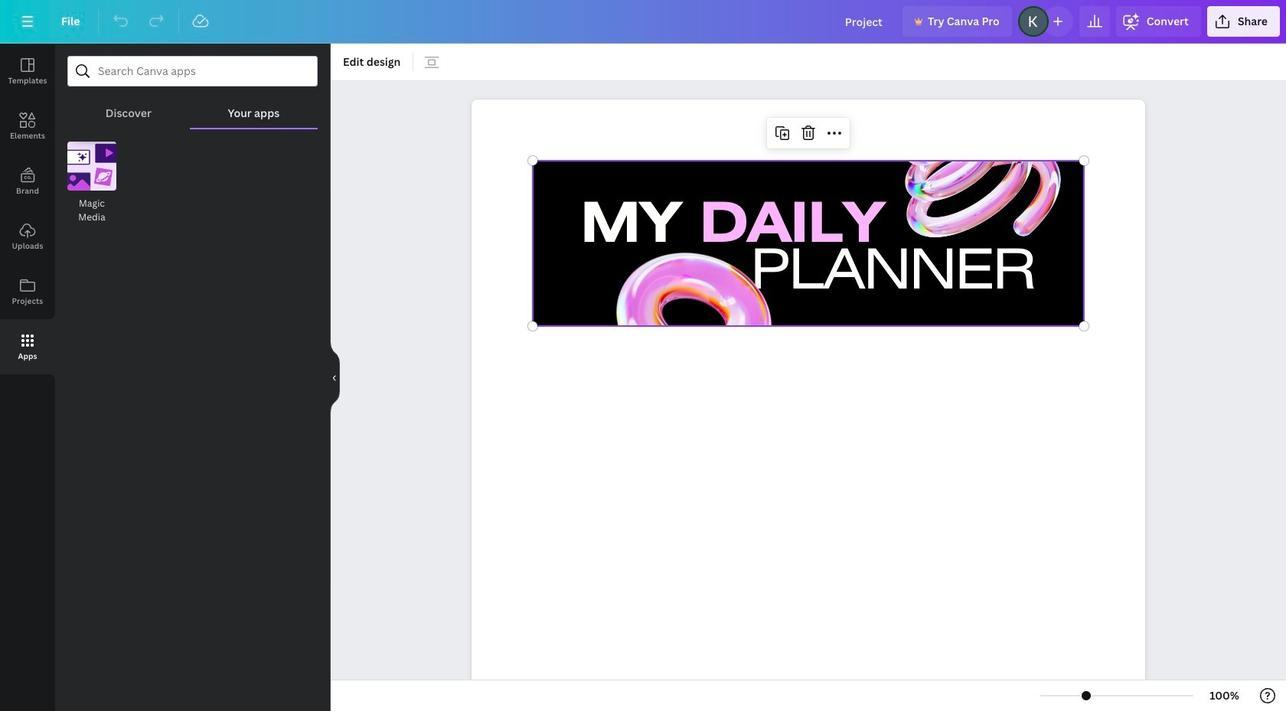 Task type: vqa. For each thing, say whether or not it's contained in the screenshot.
policy
no



Task type: locate. For each thing, give the bounding box(es) containing it.
None text field
[[472, 91, 1146, 712]]

Design title text field
[[833, 6, 897, 37]]



Task type: describe. For each thing, give the bounding box(es) containing it.
main menu bar
[[0, 0, 1287, 44]]

Search Canva apps search field
[[98, 57, 287, 86]]

hide image
[[330, 341, 340, 414]]

Zoom button
[[1200, 684, 1250, 709]]

side panel tab list
[[0, 44, 55, 375]]



